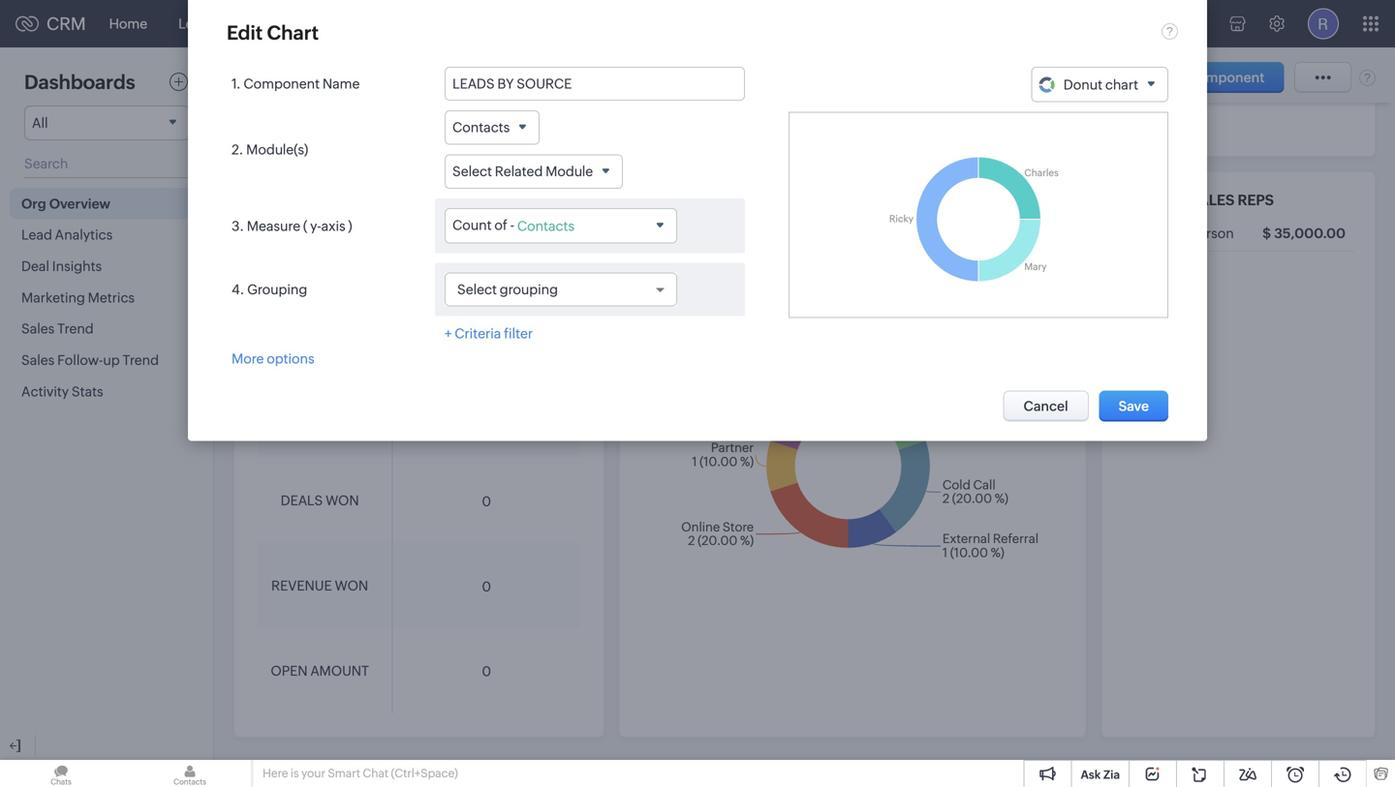 Task type: locate. For each thing, give the bounding box(es) containing it.
related
[[495, 164, 543, 179]]

count of  - contacts
[[453, 218, 575, 234]]

chats image
[[0, 761, 122, 788]]

revenue
[[271, 579, 332, 594]]

profile image
[[1308, 8, 1339, 39]]

measure ( y-axis )
[[247, 218, 352, 234]]

Donut chart field
[[1032, 67, 1169, 102]]

count
[[453, 218, 492, 233]]

0 vertical spatial contacts
[[247, 16, 304, 31]]

up
[[103, 353, 120, 368]]

leads
[[640, 192, 686, 209]]

1 vertical spatial 0
[[482, 579, 491, 595]]

(ctrl+space)
[[391, 768, 458, 781]]

select
[[453, 164, 492, 179], [457, 282, 497, 298]]

criteria
[[455, 326, 501, 342]]

smart
[[328, 768, 361, 781]]

marketing
[[21, 290, 85, 306]]

sales inside sales trend link
[[21, 321, 55, 337]]

trend
[[57, 321, 94, 337], [123, 353, 159, 368]]

0 vertical spatial won
[[326, 493, 359, 509]]

prolific sales reps
[[1122, 192, 1274, 209]]

1 sales from the top
[[21, 321, 55, 337]]

contacts inside field
[[453, 120, 510, 135]]

select for select grouping
[[457, 282, 497, 298]]

0 vertical spatial 0
[[482, 494, 491, 510]]

0 vertical spatial sales
[[21, 321, 55, 337]]

10
[[479, 324, 494, 339]]

1 vertical spatial select
[[457, 282, 497, 298]]

1 vertical spatial trend
[[123, 353, 159, 368]]

contacts up component
[[247, 16, 304, 31]]

last 3 months performance monitor
[[254, 192, 554, 209]]

org
[[21, 196, 46, 212]]

prolific
[[1122, 192, 1187, 209]]

None field
[[445, 208, 677, 244]]

2 vertical spatial 0
[[482, 665, 491, 680]]

signals element
[[1142, 0, 1179, 47]]

name
[[323, 76, 360, 92]]

1 vertical spatial won
[[335, 579, 368, 594]]

sales inside sales follow-up trend link
[[21, 353, 55, 368]]

0 horizontal spatial trend
[[57, 321, 94, 337]]

1 vertical spatial contacts
[[453, 120, 510, 135]]

home link
[[94, 0, 163, 47]]

select left related
[[453, 164, 492, 179]]

0 for open amount
[[482, 665, 491, 680]]

0 for deals won
[[482, 494, 491, 510]]

None submit
[[1100, 391, 1169, 422]]

sales for sales trend
[[21, 321, 55, 337]]

your
[[301, 768, 326, 781]]

open
[[271, 664, 308, 679]]

calendar image
[[1190, 16, 1207, 31]]

help image
[[1360, 69, 1376, 86]]

select down march 2024
[[457, 282, 497, 298]]

source
[[711, 192, 771, 209]]

reps
[[1238, 192, 1274, 209]]

measure
[[247, 218, 301, 234]]

1 0 from the top
[[482, 494, 491, 510]]

select related module
[[453, 164, 593, 179]]

3 0 from the top
[[482, 665, 491, 680]]

lead
[[21, 227, 52, 243]]

sales
[[21, 321, 55, 337], [21, 353, 55, 368]]

won right revenue
[[335, 579, 368, 594]]

here is your smart chat (ctrl+space)
[[263, 768, 458, 781]]

donut chart
[[1064, 77, 1139, 93]]

analytics
[[55, 227, 113, 243]]

trend down marketing metrics in the left top of the page
[[57, 321, 94, 337]]

2 0 from the top
[[482, 579, 491, 595]]

2 horizontal spatial contacts
[[517, 219, 575, 234]]

module
[[546, 164, 593, 179]]

select inside field
[[453, 164, 492, 179]]

0 vertical spatial select
[[453, 164, 492, 179]]

contacts inside the count of  - contacts
[[517, 219, 575, 234]]

trend right up
[[123, 353, 159, 368]]

marketing metrics
[[21, 290, 135, 306]]

contacts inside "link"
[[247, 16, 304, 31]]

here
[[263, 768, 288, 781]]

monitor
[[485, 192, 554, 209]]

march
[[446, 246, 488, 263]]

won right deals at the left of page
[[326, 493, 359, 509]]

contacts link
[[231, 0, 320, 47]]

march 2024
[[446, 246, 526, 263]]

sales down 'marketing' on the top of page
[[21, 321, 55, 337]]

overview
[[49, 196, 110, 212]]

1 horizontal spatial contacts
[[453, 120, 510, 135]]

2 vertical spatial contacts
[[517, 219, 575, 234]]

component name
[[244, 76, 360, 92]]

months
[[305, 192, 369, 209]]

contacts right -
[[517, 219, 575, 234]]

0 horizontal spatial contacts
[[247, 16, 304, 31]]

sales follow-up trend
[[21, 353, 159, 368]]

0
[[482, 494, 491, 510], [482, 579, 491, 595], [482, 665, 491, 680]]

None text field
[[445, 67, 745, 101]]

filter
[[504, 326, 533, 342]]

stats
[[72, 384, 103, 400]]

crm
[[47, 14, 86, 34]]

sales up "activity"
[[21, 353, 55, 368]]

Contacts field
[[445, 110, 540, 145]]

1 vertical spatial sales
[[21, 353, 55, 368]]

+
[[445, 326, 452, 342]]

won
[[326, 493, 359, 509], [335, 579, 368, 594]]

2 sales from the top
[[21, 353, 55, 368]]

leads by source
[[640, 192, 771, 209]]

None button
[[1139, 62, 1284, 93], [1004, 391, 1089, 422], [1139, 62, 1284, 93], [1004, 391, 1089, 422]]

contacts for contacts "link"
[[247, 16, 304, 31]]

ruby anderson
[[1138, 226, 1234, 241]]

)
[[348, 218, 352, 234]]

chart
[[267, 22, 319, 44]]

activity stats
[[21, 384, 103, 400]]

zia
[[1104, 769, 1120, 782]]

contacts up related
[[453, 120, 510, 135]]

home
[[109, 16, 147, 31]]

more
[[232, 351, 264, 367]]



Task type: vqa. For each thing, say whether or not it's contained in the screenshot.
Calendar icon
yes



Task type: describe. For each thing, give the bounding box(es) containing it.
35,000.00
[[1275, 226, 1346, 241]]

deals won
[[281, 493, 359, 509]]

(
[[303, 218, 307, 234]]

deals
[[281, 493, 323, 509]]

$
[[1263, 226, 1272, 241]]

options
[[267, 351, 315, 367]]

sales trend link
[[10, 313, 204, 345]]

y-
[[310, 218, 321, 234]]

of
[[495, 218, 508, 233]]

contacts for contacts field
[[453, 120, 510, 135]]

by
[[689, 192, 707, 209]]

signals image
[[1153, 16, 1167, 32]]

insights
[[52, 259, 102, 274]]

3
[[292, 192, 301, 209]]

none field containing count of  -
[[445, 208, 677, 244]]

is
[[291, 768, 299, 781]]

1 horizontal spatial trend
[[123, 353, 159, 368]]

leads link
[[163, 0, 231, 47]]

sales follow-up trend link
[[10, 345, 204, 376]]

sales for sales follow-up trend
[[21, 353, 55, 368]]

activity stats link
[[10, 376, 204, 407]]

grouping
[[500, 282, 558, 298]]

axis
[[321, 218, 346, 234]]

crm link
[[16, 14, 86, 34]]

select grouping
[[457, 282, 558, 298]]

profile element
[[1297, 0, 1351, 47]]

lead analytics link
[[10, 219, 204, 251]]

leads
[[178, 16, 216, 31]]

grouping
[[247, 282, 307, 298]]

metrics
[[88, 290, 135, 306]]

open amount
[[271, 664, 369, 679]]

help image
[[1162, 22, 1179, 40]]

0 vertical spatial trend
[[57, 321, 94, 337]]

lead analytics
[[21, 227, 113, 243]]

performance
[[372, 192, 482, 209]]

revenue won
[[271, 579, 368, 594]]

chat
[[363, 768, 389, 781]]

more options link
[[232, 351, 315, 367]]

sales
[[1191, 192, 1235, 209]]

2024
[[491, 246, 526, 263]]

Search text field
[[24, 150, 189, 178]]

edit
[[227, 22, 263, 44]]

+ criteria filter more options
[[232, 326, 533, 367]]

follow-
[[57, 353, 103, 368]]

component
[[244, 76, 320, 92]]

ask zia
[[1081, 769, 1120, 782]]

marketing metrics link
[[10, 282, 204, 313]]

activity
[[21, 384, 69, 400]]

deal insights link
[[10, 251, 204, 282]]

edit chart
[[227, 22, 319, 44]]

select for select related module
[[453, 164, 492, 179]]

Select Related Module field
[[445, 155, 623, 189]]

won for revenue won
[[335, 579, 368, 594]]

contacts image
[[129, 761, 251, 788]]

ask
[[1081, 769, 1101, 782]]

amount
[[310, 664, 369, 679]]

ruby
[[1138, 226, 1170, 241]]

org overview
[[21, 196, 110, 212]]

last
[[254, 192, 289, 209]]

chart
[[1106, 77, 1139, 93]]

donut
[[1064, 77, 1103, 93]]

won for deals won
[[326, 493, 359, 509]]

module(s)
[[246, 142, 308, 157]]

logo image
[[16, 16, 39, 31]]

sales trend
[[21, 321, 94, 337]]

0 for revenue won
[[482, 579, 491, 595]]

deal insights
[[21, 259, 102, 274]]

$ 35,000.00
[[1263, 226, 1346, 241]]

org overview link
[[10, 188, 204, 219]]

-
[[510, 218, 515, 233]]

anderson
[[1173, 226, 1234, 241]]

dashboards
[[24, 71, 135, 94]]



